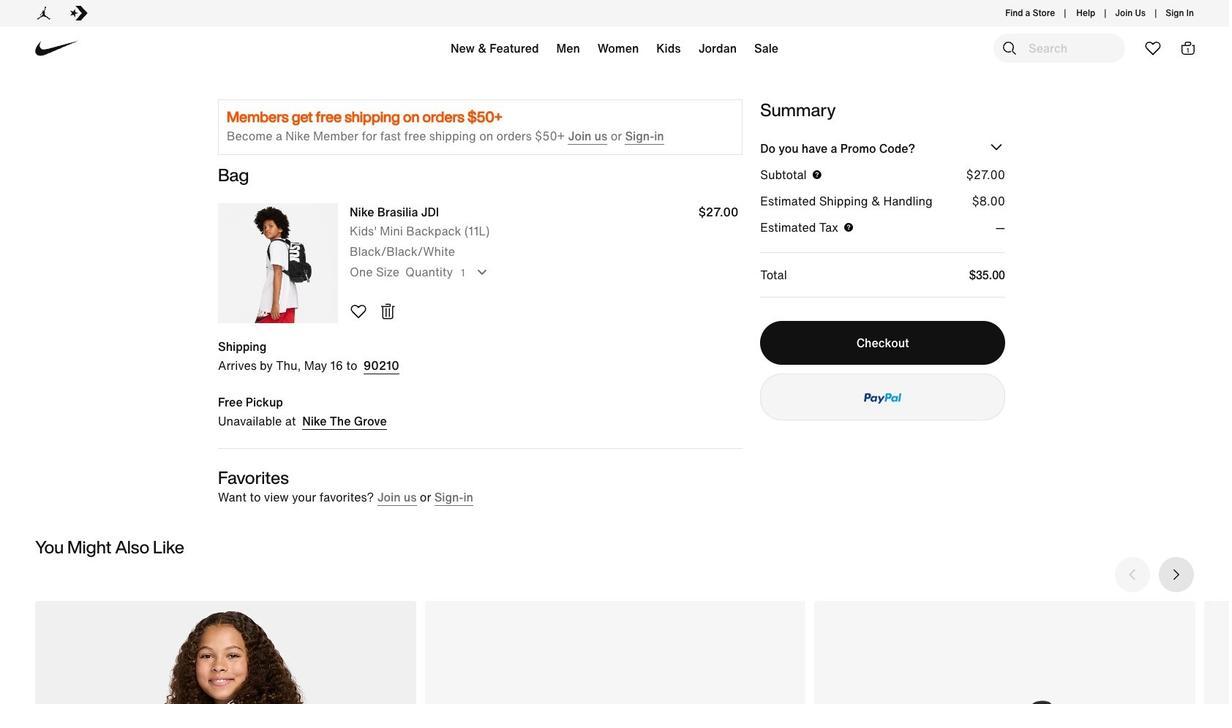 Task type: vqa. For each thing, say whether or not it's contained in the screenshot.
&
no



Task type: locate. For each thing, give the bounding box(es) containing it.
nike home page image
[[28, 20, 85, 77]]

paypal image
[[865, 394, 902, 404]]

kids' mini backpack (11l) image
[[35, 602, 416, 705]]

menu bar
[[249, 29, 981, 73]]

converse image
[[70, 4, 88, 22]]

Search Products text field
[[994, 34, 1126, 63]]

move to favorites image
[[350, 303, 367, 320]]

nike brasilia jdi image
[[218, 203, 338, 323]]



Task type: describe. For each thing, give the bounding box(es) containing it.
remove image
[[379, 303, 397, 320]]

favorites image
[[1145, 40, 1162, 57]]

open search modal image
[[1001, 40, 1019, 57]]

jordan image
[[35, 4, 53, 22]]

nike college cap image
[[815, 602, 1196, 705]]

Enter a Promo Code text field
[[761, 170, 933, 197]]



